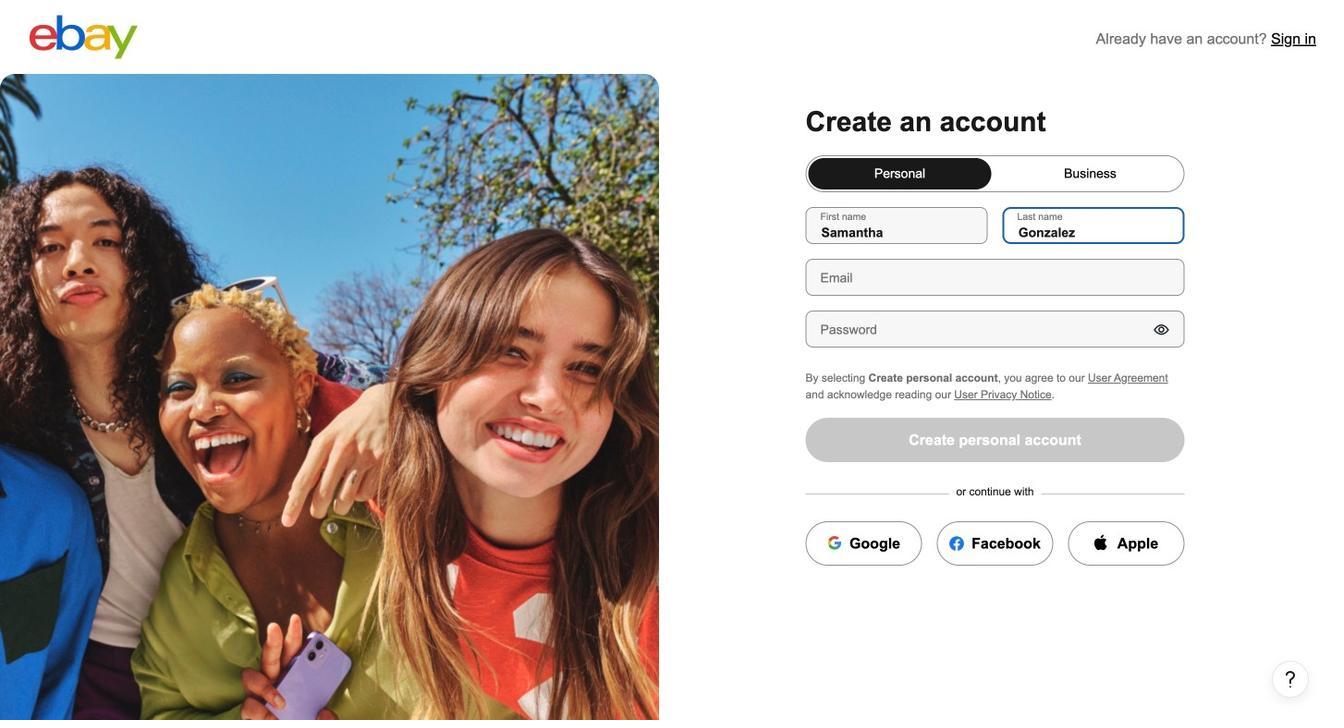 Task type: vqa. For each thing, say whether or not it's contained in the screenshot.
Help, opens dialogs icon
yes



Task type: locate. For each thing, give the bounding box(es) containing it.
main content
[[0, 28, 1331, 720]]

help, opens dialogs image
[[1282, 670, 1300, 689]]

None text field
[[806, 207, 988, 244], [806, 259, 1185, 296], [806, 207, 988, 244], [806, 259, 1185, 296]]

None password field
[[806, 311, 1185, 348]]

None text field
[[1003, 207, 1185, 244]]



Task type: describe. For each thing, give the bounding box(es) containing it.
buyer reg individual background image image
[[0, 74, 659, 720]]



